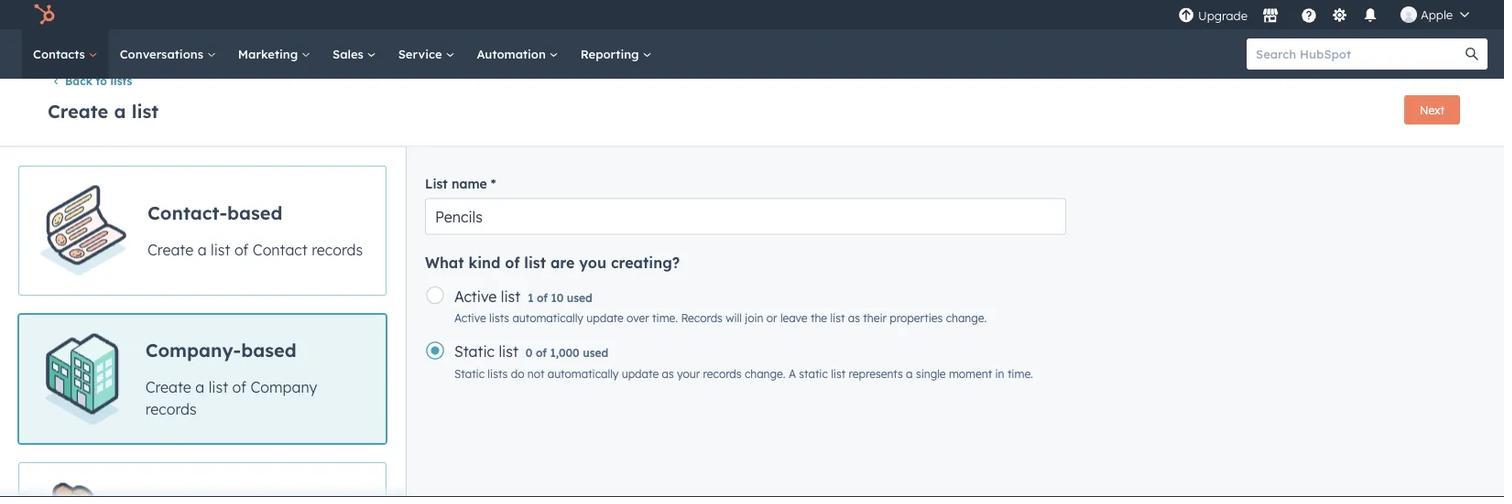 Task type: locate. For each thing, give the bounding box(es) containing it.
active list 1 of 10 used
[[455, 287, 593, 305]]

list
[[425, 175, 448, 191]]

of inside create a list of company records
[[232, 377, 247, 395]]

based up create a list of contact records
[[227, 200, 283, 223]]

0 vertical spatial based
[[227, 200, 283, 223]]

time.
[[653, 311, 678, 325], [1008, 366, 1034, 380]]

create for create a list
[[48, 99, 108, 122]]

list left 1
[[501, 287, 521, 305]]

hubspot image
[[33, 4, 55, 26]]

automatically down the 1,000
[[548, 366, 619, 380]]

apple
[[1421, 7, 1453, 22]]

1 static from the top
[[455, 342, 495, 360]]

hubspot link
[[22, 4, 69, 26]]

lists right to
[[110, 74, 132, 87]]

back to lists link
[[51, 74, 132, 87]]

based
[[227, 200, 283, 223], [241, 338, 297, 360]]

used
[[567, 290, 593, 304], [583, 346, 609, 360]]

list down company-based
[[209, 377, 228, 395]]

of
[[235, 240, 249, 258], [505, 253, 520, 271], [537, 290, 548, 304], [536, 346, 547, 360], [232, 377, 247, 395]]

list down the back to lists
[[132, 99, 159, 122]]

0 vertical spatial change.
[[946, 311, 987, 325]]

a
[[789, 366, 796, 380]]

as left their
[[848, 311, 860, 325]]

0 vertical spatial active
[[455, 287, 497, 305]]

0 vertical spatial records
[[312, 240, 363, 258]]

1 active from the top
[[455, 287, 497, 305]]

lists left do
[[488, 366, 508, 380]]

conversations link
[[109, 29, 227, 79]]

1 horizontal spatial records
[[312, 240, 363, 258]]

help button
[[1294, 0, 1325, 29]]

automatically down 10 on the left bottom of page
[[513, 311, 584, 325]]

will
[[726, 311, 742, 325]]

update left over
[[587, 311, 624, 325]]

2 static from the top
[[455, 366, 485, 380]]

over
[[627, 311, 649, 325]]

0 horizontal spatial records
[[145, 399, 197, 417]]

records
[[681, 311, 723, 325]]

change.
[[946, 311, 987, 325], [745, 366, 786, 380]]

back
[[65, 74, 92, 87]]

used inside active list 1 of 10 used
[[567, 290, 593, 304]]

based for company-
[[241, 338, 297, 360]]

as left your
[[662, 366, 674, 380]]

1 vertical spatial used
[[583, 346, 609, 360]]

notifications image
[[1363, 8, 1379, 25]]

menu
[[1177, 0, 1483, 29]]

create a list of company records
[[145, 377, 317, 417]]

time. right over
[[653, 311, 678, 325]]

1
[[528, 290, 534, 304]]

a down contact-based
[[198, 240, 207, 258]]

0 vertical spatial time.
[[653, 311, 678, 325]]

create
[[48, 99, 108, 122], [148, 240, 194, 258], [145, 377, 191, 395]]

a inside create a list of company records
[[195, 377, 205, 395]]

used right 10 on the left bottom of page
[[567, 290, 593, 304]]

leave
[[781, 311, 808, 325]]

automation link
[[466, 29, 570, 79]]

reporting link
[[570, 29, 663, 79]]

change. right properties
[[946, 311, 987, 325]]

settings image
[[1332, 8, 1348, 24]]

based for contact-
[[227, 200, 283, 223]]

of inside static list 0 of 1,000 used
[[536, 346, 547, 360]]

update
[[587, 311, 624, 325], [622, 366, 659, 380]]

None checkbox
[[18, 165, 387, 295], [18, 313, 387, 443], [18, 462, 387, 498], [18, 165, 387, 295], [18, 313, 387, 443], [18, 462, 387, 498]]

menu containing apple
[[1177, 0, 1483, 29]]

1 vertical spatial active
[[455, 311, 486, 325]]

records inside create a list of company records
[[145, 399, 197, 417]]

create down back
[[48, 99, 108, 122]]

1 vertical spatial static
[[455, 366, 485, 380]]

records right your
[[703, 366, 742, 380]]

sales link
[[322, 29, 387, 79]]

1 vertical spatial automatically
[[548, 366, 619, 380]]

of inside active list 1 of 10 used
[[537, 290, 548, 304]]

contact-based
[[148, 200, 283, 223]]

active
[[455, 287, 497, 305], [455, 311, 486, 325]]

a down company-
[[195, 377, 205, 395]]

0 horizontal spatial change.
[[745, 366, 786, 380]]

records
[[312, 240, 363, 258], [703, 366, 742, 380], [145, 399, 197, 417]]

contact-
[[148, 200, 227, 223]]

list
[[132, 99, 159, 122], [211, 240, 230, 258], [525, 253, 546, 271], [501, 287, 521, 305], [831, 311, 845, 325], [499, 342, 519, 360], [831, 366, 846, 380], [209, 377, 228, 395]]

Search HubSpot search field
[[1247, 38, 1472, 70]]

represents
[[849, 366, 903, 380]]

a inside banner
[[114, 99, 126, 122]]

1 vertical spatial time.
[[1008, 366, 1034, 380]]

their
[[864, 311, 887, 325]]

records right contact
[[312, 240, 363, 258]]

List name text field
[[425, 198, 1067, 234]]

time. right in
[[1008, 366, 1034, 380]]

marketplaces image
[[1263, 8, 1279, 25]]

a for create a list of contact records
[[198, 240, 207, 258]]

used inside static list 0 of 1,000 used
[[583, 346, 609, 360]]

records for company-based
[[145, 399, 197, 417]]

records down company-
[[145, 399, 197, 417]]

create a list of contact records
[[148, 240, 363, 258]]

0 vertical spatial used
[[567, 290, 593, 304]]

of right 1
[[537, 290, 548, 304]]

single
[[916, 366, 946, 380]]

reporting
[[581, 46, 643, 61]]

2 horizontal spatial records
[[703, 366, 742, 380]]

records for contact-based
[[312, 240, 363, 258]]

of for contact
[[235, 240, 249, 258]]

as
[[848, 311, 860, 325], [662, 366, 674, 380]]

a down the back to lists
[[114, 99, 126, 122]]

1 vertical spatial lists
[[489, 311, 510, 325]]

not
[[528, 366, 545, 380]]

active down active list 1 of 10 used in the left of the page
[[455, 311, 486, 325]]

1 vertical spatial as
[[662, 366, 674, 380]]

0 vertical spatial create
[[48, 99, 108, 122]]

lists for active
[[489, 311, 510, 325]]

a for create a list of company records
[[195, 377, 205, 395]]

of left contact
[[235, 240, 249, 258]]

create inside create a list of company records
[[145, 377, 191, 395]]

create down company-
[[145, 377, 191, 395]]

active down kind
[[455, 287, 497, 305]]

2 vertical spatial lists
[[488, 366, 508, 380]]

of right 0
[[536, 346, 547, 360]]

0 vertical spatial static
[[455, 342, 495, 360]]

settings link
[[1329, 5, 1352, 24]]

conversations
[[120, 46, 207, 61]]

1 vertical spatial create
[[148, 240, 194, 258]]

2 vertical spatial records
[[145, 399, 197, 417]]

automation
[[477, 46, 550, 61]]

2 vertical spatial create
[[145, 377, 191, 395]]

static left do
[[455, 366, 485, 380]]

service
[[398, 46, 446, 61]]

moment
[[949, 366, 993, 380]]

to
[[96, 74, 107, 87]]

1 vertical spatial based
[[241, 338, 297, 360]]

used right the 1,000
[[583, 346, 609, 360]]

static for list
[[455, 342, 495, 360]]

change. left a
[[745, 366, 786, 380]]

1 vertical spatial change.
[[745, 366, 786, 380]]

back to lists
[[65, 74, 132, 87]]

list right the
[[831, 311, 845, 325]]

of for company
[[232, 377, 247, 395]]

lists
[[110, 74, 132, 87], [489, 311, 510, 325], [488, 366, 508, 380]]

update left your
[[622, 366, 659, 380]]

marketing link
[[227, 29, 322, 79]]

what
[[425, 253, 464, 271]]

marketing
[[238, 46, 302, 61]]

static left 0
[[455, 342, 495, 360]]

0 vertical spatial as
[[848, 311, 860, 325]]

create inside create a list banner
[[48, 99, 108, 122]]

you
[[579, 253, 607, 271]]

properties
[[890, 311, 943, 325]]

2 active from the top
[[455, 311, 486, 325]]

a
[[114, 99, 126, 122], [198, 240, 207, 258], [906, 366, 913, 380], [195, 377, 205, 395]]

based up company
[[241, 338, 297, 360]]

of down company-based
[[232, 377, 247, 395]]

list right static
[[831, 366, 846, 380]]

create down contact-
[[148, 240, 194, 258]]

automatically
[[513, 311, 584, 325], [548, 366, 619, 380]]

static
[[455, 342, 495, 360], [455, 366, 485, 380]]

list inside banner
[[132, 99, 159, 122]]

lists down active list 1 of 10 used in the left of the page
[[489, 311, 510, 325]]

1 vertical spatial records
[[703, 366, 742, 380]]



Task type: describe. For each thing, give the bounding box(es) containing it.
0
[[526, 346, 533, 360]]

do
[[511, 366, 525, 380]]

upgrade image
[[1179, 8, 1195, 24]]

contacts link
[[22, 29, 109, 79]]

0 vertical spatial update
[[587, 311, 624, 325]]

list left are
[[525, 253, 546, 271]]

static for lists
[[455, 366, 485, 380]]

next
[[1420, 102, 1445, 116]]

help image
[[1301, 8, 1318, 25]]

service link
[[387, 29, 466, 79]]

search button
[[1457, 38, 1488, 70]]

active for lists
[[455, 311, 486, 325]]

what kind of list are you creating?
[[425, 253, 680, 271]]

join
[[745, 311, 764, 325]]

1 horizontal spatial as
[[848, 311, 860, 325]]

lists for static
[[488, 366, 508, 380]]

list inside create a list of company records
[[209, 377, 228, 395]]

a left single at the bottom right of page
[[906, 366, 913, 380]]

active for list
[[455, 287, 497, 305]]

of for 10
[[537, 290, 548, 304]]

create for create a list of contact records
[[148, 240, 194, 258]]

used for static list
[[583, 346, 609, 360]]

contact
[[253, 240, 308, 258]]

0 vertical spatial lists
[[110, 74, 132, 87]]

or
[[767, 311, 778, 325]]

static list 0 of 1,000 used
[[455, 342, 609, 360]]

company
[[251, 377, 317, 395]]

creating?
[[611, 253, 680, 271]]

0 horizontal spatial as
[[662, 366, 674, 380]]

next button
[[1405, 95, 1461, 124]]

of for 1,000
[[536, 346, 547, 360]]

list left 0
[[499, 342, 519, 360]]

sales
[[333, 46, 367, 61]]

in
[[996, 366, 1005, 380]]

list down contact-based
[[211, 240, 230, 258]]

upgrade
[[1199, 8, 1248, 23]]

company-based
[[145, 338, 297, 360]]

kind
[[469, 253, 501, 271]]

1 horizontal spatial change.
[[946, 311, 987, 325]]

1 horizontal spatial time.
[[1008, 366, 1034, 380]]

are
[[551, 253, 575, 271]]

company-
[[145, 338, 241, 360]]

bob builder image
[[1401, 6, 1418, 23]]

a for create a list
[[114, 99, 126, 122]]

of right kind
[[505, 253, 520, 271]]

list name
[[425, 175, 487, 191]]

notifications button
[[1355, 0, 1387, 29]]

1,000
[[550, 346, 580, 360]]

used for active list
[[567, 290, 593, 304]]

marketplaces button
[[1252, 0, 1290, 29]]

10
[[551, 290, 564, 304]]

name
[[452, 175, 487, 191]]

your
[[677, 366, 700, 380]]

create for create a list of company records
[[145, 377, 191, 395]]

static
[[799, 366, 828, 380]]

0 vertical spatial automatically
[[513, 311, 584, 325]]

active lists automatically update over time. records will join or leave the list as their properties change.
[[455, 311, 987, 325]]

static lists do not automatically update as your records change. a static list represents a single moment in time.
[[455, 366, 1034, 380]]

apple button
[[1390, 0, 1481, 29]]

1 vertical spatial update
[[622, 366, 659, 380]]

contacts
[[33, 46, 89, 61]]

create a list
[[48, 99, 159, 122]]

create a list banner
[[44, 89, 1461, 127]]

the
[[811, 311, 828, 325]]

search image
[[1466, 48, 1479, 60]]

0 horizontal spatial time.
[[653, 311, 678, 325]]



Task type: vqa. For each thing, say whether or not it's contained in the screenshot.
Privacy & Consent
no



